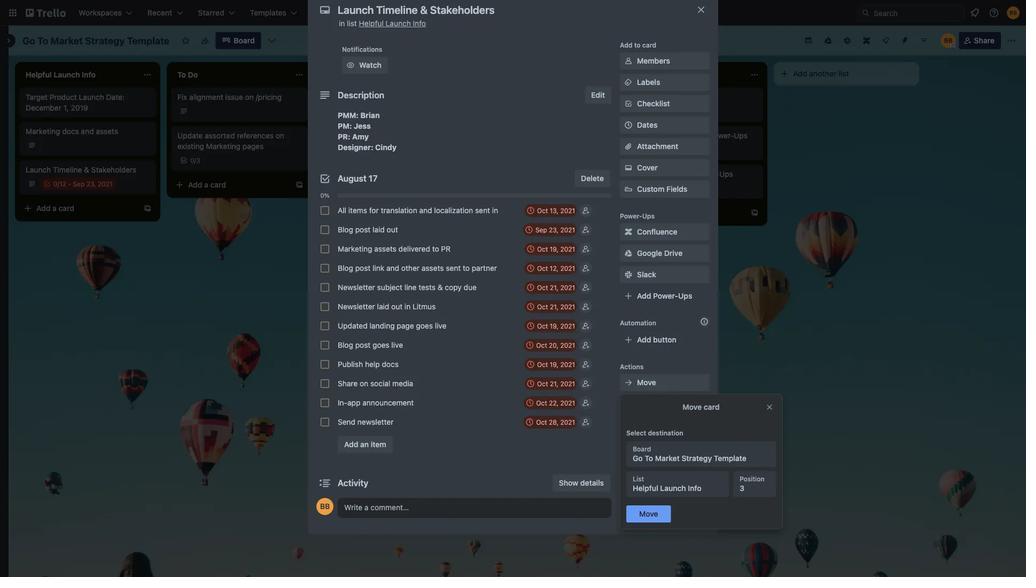 Task type: locate. For each thing, give the bounding box(es) containing it.
Nov 14, 2020 checkbox
[[633, 182, 689, 195]]

sm image inside make template link
[[623, 420, 634, 431]]

3 21, from the top
[[550, 380, 559, 388]]

to left pr
[[432, 245, 439, 253]]

13, inside checkbox
[[660, 107, 668, 115]]

sm image left 'cover'
[[623, 163, 634, 173]]

oct 19, 2021 up oct 12, 2021
[[537, 245, 575, 253]]

oct 19, 2021 button up 'oct 12, 2021' "button"
[[524, 243, 577, 256]]

marketing for marketing training on power-ups
[[633, 131, 667, 140]]

assets up tests at left
[[422, 264, 444, 273]]

0 vertical spatial share button
[[960, 32, 1001, 49]]

info
[[413, 19, 426, 28], [688, 484, 702, 493]]

0 vertical spatial /
[[194, 157, 196, 164]]

card down jul 31, 2020
[[514, 386, 530, 395]]

confluence
[[637, 227, 678, 236]]

delete
[[581, 174, 604, 183]]

blog up publish
[[338, 341, 353, 350]]

1 21, from the top
[[550, 284, 559, 291]]

dates button
[[620, 117, 710, 134]]

Write a comment text field
[[338, 498, 612, 518]]

newsletter for newsletter laid out in litmus
[[338, 302, 375, 311]]

description
[[338, 90, 385, 100]]

card down the •
[[59, 204, 74, 213]]

a down update assorted references on existing marketing pages
[[204, 180, 208, 189]]

template inside text box
[[127, 35, 170, 46]]

copy link
[[620, 396, 710, 413]]

Board name text field
[[17, 32, 175, 49]]

august 17 group
[[317, 201, 612, 432]]

oct 19, 2021 up oct 20, 2021
[[537, 322, 575, 330]]

calendar power-up image
[[804, 36, 813, 44]]

marketing inside august 17 group
[[338, 245, 372, 253]]

1 vertical spatial bob builder (bobbuilder40) image
[[317, 498, 334, 515]]

Jul 31, 2020 checkbox
[[481, 359, 534, 372]]

0 vertical spatial newsletter
[[338, 283, 375, 292]]

Publish help docs checkbox
[[321, 360, 329, 369]]

23, inside checkbox
[[505, 184, 514, 192]]

2 horizontal spatial and
[[419, 206, 432, 215]]

1 vertical spatial /
[[58, 180, 59, 188]]

move for move
[[637, 378, 656, 387]]

nov inside nov 9, 2020 option
[[646, 146, 658, 153]]

launch inside the target product launch date: december 1, 2019
[[79, 93, 104, 102]]

pr
[[441, 245, 451, 253]]

1 horizontal spatial live
[[435, 322, 447, 330]]

add a card button for marketing training on power-ups
[[627, 204, 746, 221]]

Newsletter subject line tests & copy due checkbox
[[321, 283, 329, 292]]

template left star or unstar board icon
[[127, 35, 170, 46]]

add a card for marketing docs and assets
[[36, 204, 74, 213]]

In-app announcement checkbox
[[321, 399, 329, 407]]

oct 20, 2021 button
[[524, 339, 577, 352]]

list right create "button"
[[347, 19, 357, 28]]

1 horizontal spatial to
[[463, 264, 470, 273]]

publish help docs
[[338, 360, 399, 369]]

1 horizontal spatial docs
[[382, 360, 399, 369]]

nov inside nov 14, 2020 option
[[646, 184, 658, 192]]

2020 for messaging
[[670, 107, 686, 115]]

helpful launch info link
[[359, 19, 426, 28]]

2020 right 14,
[[670, 184, 686, 192]]

13, up dates button
[[660, 107, 668, 115]]

2 horizontal spatial create from template… image
[[751, 209, 759, 217]]

power-
[[710, 131, 734, 140], [695, 170, 720, 179], [620, 212, 643, 220], [653, 292, 679, 300]]

sm image left labels
[[623, 77, 634, 88]]

oct
[[537, 207, 548, 214], [537, 245, 548, 253], [537, 265, 548, 272], [537, 284, 548, 291], [537, 303, 548, 311], [537, 322, 548, 330], [536, 342, 547, 349], [537, 361, 548, 368], [537, 380, 548, 388], [536, 399, 547, 407], [536, 419, 547, 426]]

sep inside button
[[536, 226, 547, 234]]

add a card button for marketing docs and assets
[[19, 200, 139, 217]]

share left show menu icon
[[974, 36, 995, 45]]

nov for marketing
[[646, 146, 658, 153]]

1 vertical spatial and
[[419, 206, 432, 215]]

1 vertical spatial oct 19, 2021 button
[[524, 320, 577, 333]]

Share on social media checkbox
[[321, 380, 329, 388]]

in list helpful launch info
[[339, 19, 426, 28]]

marketing down dates
[[633, 131, 667, 140]]

add a card button down 0 / 12 • sep 23, 2021
[[19, 200, 139, 217]]

2021 inside button
[[561, 342, 575, 349]]

post for link
[[355, 264, 371, 273]]

13, up sep 23, 2021
[[550, 207, 559, 214]]

0 horizontal spatial market
[[51, 35, 83, 46]]

card
[[643, 41, 657, 49], [362, 127, 378, 136], [210, 180, 226, 189], [59, 204, 74, 213], [666, 208, 682, 217], [514, 386, 530, 395], [704, 403, 720, 412]]

sm image for cover
[[623, 163, 634, 173]]

2020 right the 9,
[[667, 146, 683, 153]]

jul
[[494, 184, 503, 192], [494, 362, 503, 369]]

sm image inside checklist link
[[623, 98, 634, 109]]

1 oct 19, 2021 from the top
[[537, 245, 575, 253]]

0 vertical spatial market
[[51, 35, 83, 46]]

share on social media
[[338, 379, 413, 388]]

0 vertical spatial oct 19, 2021
[[537, 245, 575, 253]]

0 vertical spatial 13,
[[660, 107, 668, 115]]

post for goes
[[355, 341, 371, 350]]

assets up the link
[[374, 245, 397, 253]]

1 jul from the top
[[494, 184, 503, 192]]

oct for in
[[537, 303, 548, 311]]

Blog post goes live checkbox
[[321, 341, 329, 350]]

add a card button down 0 / 3
[[171, 176, 291, 194]]

marketing inside update assorted references on existing marketing pages
[[206, 142, 241, 151]]

1 vertical spatial laid
[[377, 302, 389, 311]]

1 oct 21, 2021 button from the top
[[525, 281, 577, 294]]

template
[[658, 421, 689, 430]]

2 vertical spatial oct 21, 2021
[[537, 380, 575, 388]]

oct 21, 2021 button for &
[[525, 281, 577, 294]]

sm image
[[345, 60, 356, 71], [623, 77, 634, 88], [623, 98, 634, 109], [623, 248, 634, 259], [623, 420, 634, 431], [623, 446, 634, 457]]

0 left 12 on the left top
[[53, 180, 58, 188]]

details
[[581, 479, 604, 488]]

12
[[59, 180, 66, 188]]

oct for media
[[537, 380, 548, 388]]

oct 19, 2021 button down email newsletter link at the bottom of the page
[[524, 358, 577, 371]]

0 down existing at top left
[[190, 157, 194, 164]]

live down litmus
[[435, 322, 447, 330]]

jul 31, 2020
[[494, 362, 531, 369]]

& up 0 / 12 • sep 23, 2021
[[84, 165, 89, 174]]

goes
[[416, 322, 433, 330], [373, 341, 390, 350]]

oct 21, 2021 button for litmus
[[525, 300, 577, 313]]

sm image inside the cover link
[[623, 163, 634, 173]]

share inside august 17 group
[[338, 379, 358, 388]]

sm image left slack
[[623, 269, 634, 280]]

2021 for goes
[[561, 322, 575, 330]]

pr:
[[338, 132, 350, 141]]

3 oct 21, 2021 from the top
[[537, 380, 575, 388]]

19, left 1
[[550, 361, 559, 368]]

sm image left watch
[[345, 60, 356, 71]]

1 vertical spatial market
[[655, 454, 680, 463]]

sm image down power-ups
[[623, 227, 634, 237]]

0 for 0 / 12 • sep 23, 2021
[[53, 180, 58, 188]]

oct for translation
[[537, 207, 548, 214]]

share for the topmost share 'button'
[[974, 36, 995, 45]]

nov down messaging
[[646, 107, 658, 115]]

3 down existing at top left
[[196, 157, 200, 164]]

add power-ups
[[637, 292, 693, 300]]

marketing for marketing docs and assets
[[26, 127, 60, 136]]

all
[[338, 206, 346, 215]]

assets down target product launch date: december 1, 2019 link
[[96, 127, 118, 136]]

1
[[564, 362, 567, 369]]

bob builder (bobbuilder40) image
[[941, 33, 956, 48], [317, 498, 334, 515]]

1 vertical spatial to
[[645, 454, 653, 463]]

update assorted references on existing marketing pages
[[178, 131, 284, 151]]

1 vertical spatial oct 21, 2021 button
[[525, 300, 577, 313]]

sm image left google
[[623, 248, 634, 259]]

board inside board go to market strategy template
[[633, 445, 651, 453]]

14,
[[660, 184, 668, 192]]

docs inside august 17 group
[[382, 360, 399, 369]]

3 oct 19, 2021 button from the top
[[524, 358, 577, 371]]

google drive
[[637, 249, 683, 258]]

to inside go to market strategy template text box
[[37, 35, 48, 46]]

2020 inside nov 14, 2020 option
[[670, 184, 686, 192]]

0 horizontal spatial /
[[58, 180, 59, 188]]

share button
[[960, 32, 1001, 49], [620, 465, 710, 482]]

product
[[50, 93, 77, 102]]

1 horizontal spatial to
[[645, 454, 653, 463]]

post left the link
[[355, 264, 371, 273]]

1 blog from the top
[[338, 225, 353, 234]]

2021 for and
[[561, 265, 575, 272]]

in down "create"
[[339, 19, 345, 28]]

move link
[[620, 374, 710, 391]]

share button down the 0 notifications icon
[[960, 32, 1001, 49]]

sm image left checklist
[[623, 98, 634, 109]]

2020 inside nov 9, 2020 option
[[667, 146, 683, 153]]

0 vertical spatial oct 21, 2021
[[537, 284, 575, 291]]

cindy
[[375, 143, 397, 152]]

1 oct 21, 2021 from the top
[[537, 284, 575, 291]]

helpful
[[359, 19, 384, 28], [633, 484, 658, 493]]

2 oct 19, 2021 from the top
[[537, 322, 575, 330]]

add a card
[[340, 127, 378, 136], [188, 180, 226, 189], [36, 204, 74, 213], [644, 208, 682, 217], [492, 386, 530, 395]]

2 horizontal spatial assets
[[422, 264, 444, 273]]

docs right help
[[382, 360, 399, 369]]

1 vertical spatial post
[[355, 264, 371, 273]]

goes right page
[[416, 322, 433, 330]]

0 horizontal spatial list
[[347, 19, 357, 28]]

list right another
[[839, 69, 849, 78]]

oct 20, 2021
[[536, 342, 575, 349]]

1 horizontal spatial 23,
[[505, 184, 514, 192]]

oct 22, 2021 button
[[524, 397, 577, 410]]

list inside button
[[839, 69, 849, 78]]

19, up 12,
[[550, 245, 559, 253]]

2 blog from the top
[[338, 264, 353, 273]]

in down 'jul 23, 2020' checkbox
[[492, 206, 498, 215]]

existing
[[178, 142, 204, 151]]

1 horizontal spatial share
[[637, 469, 658, 477]]

0 vertical spatial post
[[355, 225, 371, 234]]

2021 inside "button"
[[561, 265, 575, 272]]

card down the fields
[[666, 208, 682, 217]]

1 vertical spatial to
[[432, 245, 439, 253]]

1 vertical spatial 3
[[740, 484, 745, 493]]

2 vertical spatial 21,
[[550, 380, 559, 388]]

3
[[196, 157, 200, 164], [740, 484, 745, 493]]

2 oct 21, 2021 from the top
[[537, 303, 575, 311]]

Jul 23, 2020 checkbox
[[481, 182, 535, 195]]

board for board
[[234, 36, 255, 45]]

None text field
[[333, 0, 685, 19]]

/ left the •
[[58, 180, 59, 188]]

board down select
[[633, 445, 651, 453]]

docs down 1,
[[62, 127, 79, 136]]

1 horizontal spatial sent
[[475, 206, 490, 215]]

2 vertical spatial nov
[[646, 184, 658, 192]]

/pricing
[[256, 93, 282, 102]]

2021 for media
[[561, 380, 575, 388]]

jul 23, 2020
[[494, 184, 532, 192]]

training up nov 9, 2020
[[669, 131, 697, 140]]

19, for live
[[550, 322, 559, 330]]

date:
[[106, 93, 125, 102]]

/ for 3
[[194, 157, 196, 164]]

0 horizontal spatial 3
[[196, 157, 200, 164]]

2020 right 31,
[[515, 362, 531, 369]]

a down 0 / 12 • sep 23, 2021
[[52, 204, 57, 213]]

primary element
[[0, 0, 1027, 26]]

sep right the •
[[73, 180, 85, 188]]

fields
[[667, 185, 688, 194]]

1 vertical spatial helpful
[[633, 484, 658, 493]]

1 horizontal spatial share button
[[960, 32, 1001, 49]]

0 vertical spatial helpful
[[359, 19, 384, 28]]

0 vertical spatial 3
[[196, 157, 200, 164]]

out
[[387, 225, 398, 234], [391, 302, 403, 311]]

1 horizontal spatial 13,
[[660, 107, 668, 115]]

media
[[392, 379, 413, 388]]

sm image down add to card
[[623, 56, 634, 66]]

and right translation
[[419, 206, 432, 215]]

1 19, from the top
[[550, 245, 559, 253]]

customer
[[355, 93, 387, 102]]

1 oct 19, 2021 button from the top
[[524, 243, 577, 256]]

3 post from the top
[[355, 341, 371, 350]]

1 vertical spatial share button
[[620, 465, 710, 482]]

sm image for confluence
[[623, 227, 634, 237]]

0 vertical spatial info
[[413, 19, 426, 28]]

post
[[355, 225, 371, 234], [355, 264, 371, 273], [355, 341, 371, 350]]

2020 up oct 13, 2021 button
[[516, 184, 532, 192]]

0 vertical spatial blog
[[338, 225, 353, 234]]

1 vertical spatial oct 21, 2021
[[537, 303, 575, 311]]

23,
[[86, 180, 96, 188], [505, 184, 514, 192], [549, 226, 559, 234]]

out up marketing assets delivered to pr on the top
[[387, 225, 398, 234]]

training up nov 14, 2020
[[654, 170, 681, 179]]

2020 for sales
[[670, 184, 686, 192]]

0 horizontal spatial sep
[[73, 180, 85, 188]]

2021 for tests
[[561, 284, 575, 291]]

a down 31,
[[508, 386, 512, 395]]

oct inside "button"
[[537, 265, 548, 272]]

oct 22, 2021
[[536, 399, 575, 407]]

market inside text box
[[51, 35, 83, 46]]

market
[[51, 35, 83, 46], [655, 454, 680, 463]]

newsletter laid out in litmus
[[338, 302, 436, 311]]

2021 for to
[[561, 245, 575, 253]]

sm image for google drive
[[623, 248, 634, 259]]

issue
[[225, 93, 243, 102]]

share down archive
[[637, 469, 658, 477]]

1 horizontal spatial list
[[839, 69, 849, 78]]

add a card button up 22,
[[475, 382, 595, 399]]

0 horizontal spatial template
[[127, 35, 170, 46]]

laid up landing
[[377, 302, 389, 311]]

0 horizontal spatial helpful
[[359, 19, 384, 28]]

2 21, from the top
[[550, 303, 559, 311]]

helpful down the list
[[633, 484, 658, 493]]

strategy inside board go to market strategy template
[[682, 454, 712, 463]]

newsletter up updated
[[338, 302, 375, 311]]

blog post laid out
[[338, 225, 398, 234]]

2 vertical spatial post
[[355, 341, 371, 350]]

to up members
[[634, 41, 641, 49]]

0 vertical spatial list
[[347, 19, 357, 28]]

power ups image
[[882, 36, 891, 45]]

•
[[68, 180, 71, 188]]

2 vertical spatial oct 21, 2021 button
[[525, 377, 577, 390]]

power- right on
[[695, 170, 720, 179]]

out up updated landing page goes live at the left bottom of page
[[391, 302, 403, 311]]

1 vertical spatial jul
[[494, 362, 503, 369]]

goes down landing
[[373, 341, 390, 350]]

1 vertical spatial live
[[392, 341, 403, 350]]

1 horizontal spatial 0
[[190, 157, 194, 164]]

oct 19, 2021 for pr
[[537, 245, 575, 253]]

3 nov from the top
[[646, 184, 658, 192]]

0 horizontal spatial bob builder (bobbuilder40) image
[[317, 498, 334, 515]]

2 jul from the top
[[494, 362, 503, 369]]

sm image inside archive link
[[623, 446, 634, 457]]

newsletter up jul 31, 2020
[[502, 347, 539, 356]]

sm image inside watch button
[[345, 60, 356, 71]]

2 vertical spatial newsletter
[[502, 347, 539, 356]]

19, up 20,
[[550, 322, 559, 330]]

sm image inside labels link
[[623, 77, 634, 88]]

1 vertical spatial training
[[654, 170, 681, 179]]

3 oct 19, 2021 from the top
[[537, 361, 575, 368]]

show menu image
[[1007, 35, 1017, 46]]

list
[[633, 475, 644, 483]]

0 horizontal spatial 13,
[[550, 207, 559, 214]]

post down items in the left of the page
[[355, 225, 371, 234]]

1 nov from the top
[[646, 107, 658, 115]]

in left litmus
[[405, 302, 411, 311]]

attachment
[[637, 142, 679, 151]]

move up template
[[683, 403, 702, 412]]

2021
[[98, 180, 113, 188], [561, 207, 575, 214], [561, 226, 575, 234], [561, 245, 575, 253], [561, 265, 575, 272], [561, 284, 575, 291], [561, 303, 575, 311], [561, 322, 575, 330], [561, 342, 575, 349], [561, 361, 575, 368], [561, 380, 575, 388], [561, 399, 575, 407], [561, 419, 575, 426]]

nov for sales
[[646, 184, 658, 192]]

a right 'pm:'
[[356, 127, 360, 136]]

marketing down the assorted
[[206, 142, 241, 151]]

cover link
[[620, 159, 710, 176]]

marketing down december
[[26, 127, 60, 136]]

training for sales
[[654, 170, 681, 179]]

1 horizontal spatial strategy
[[682, 454, 712, 463]]

& left the copy
[[438, 283, 443, 292]]

laid down for
[[373, 225, 385, 234]]

1 vertical spatial 19,
[[550, 322, 559, 330]]

0 horizontal spatial docs
[[62, 127, 79, 136]]

nov inside "nov 13, 2020" checkbox
[[646, 107, 658, 115]]

share button down archive link
[[620, 465, 710, 482]]

0 vertical spatial sent
[[475, 206, 490, 215]]

0 vertical spatial jul
[[494, 184, 503, 192]]

stakeholders
[[91, 165, 136, 174]]

sm image
[[623, 56, 634, 66], [623, 163, 634, 173], [596, 205, 606, 216], [623, 227, 634, 237], [623, 269, 634, 280], [623, 377, 634, 388], [623, 399, 634, 410]]

1 horizontal spatial create from template… image
[[295, 181, 304, 189]]

23, inside button
[[549, 226, 559, 234]]

3 inside position 3
[[740, 484, 745, 493]]

oct for goes
[[537, 322, 548, 330]]

on left 'social'
[[360, 379, 368, 388]]

page
[[397, 322, 414, 330]]

13, inside button
[[550, 207, 559, 214]]

create from template… image
[[295, 181, 304, 189], [143, 204, 152, 213], [751, 209, 759, 217]]

marketing docs and assets link
[[26, 126, 150, 137]]

all items for translation and localization sent in
[[338, 206, 498, 215]]

sm image left make
[[623, 420, 634, 431]]

3 blog from the top
[[338, 341, 353, 350]]

oct 21, 2021 for &
[[537, 284, 575, 291]]

share down publish
[[338, 379, 358, 388]]

button
[[653, 335, 677, 344]]

post up the publish help docs
[[355, 341, 371, 350]]

0 vertical spatial to
[[634, 41, 641, 49]]

on inside update assorted references on existing marketing pages
[[276, 131, 284, 140]]

0 vertical spatial sep
[[73, 180, 85, 188]]

training for marketing
[[669, 131, 697, 140]]

add a card button up cindy on the left of the page
[[323, 123, 443, 140]]

market inside board go to market strategy template
[[655, 454, 680, 463]]

oct 12, 2021
[[537, 265, 575, 272]]

0 horizontal spatial &
[[84, 165, 89, 174]]

All items for translation and localization sent in checkbox
[[321, 206, 329, 215]]

oct 19, 2021 button up oct 20, 2021 button
[[524, 320, 577, 333]]

2 vertical spatial to
[[463, 264, 470, 273]]

Newsletter laid out in Litmus checkbox
[[321, 303, 329, 311]]

3 down "position"
[[740, 484, 745, 493]]

2 post from the top
[[355, 264, 371, 273]]

1 horizontal spatial and
[[387, 264, 399, 273]]

1 horizontal spatial board
[[633, 445, 651, 453]]

1 vertical spatial assets
[[374, 245, 397, 253]]

2 nov from the top
[[646, 146, 658, 153]]

board left the customize views icon
[[234, 36, 255, 45]]

Updated landing page goes live checkbox
[[321, 322, 329, 330]]

jul for jul 23, 2020
[[494, 184, 503, 192]]

oct inside button
[[536, 342, 547, 349]]

/ down existing at top left
[[194, 157, 196, 164]]

blog right blog post link and other assets sent to partner checkbox
[[338, 264, 353, 273]]

move for move card
[[683, 403, 702, 412]]

2 vertical spatial blog
[[338, 341, 353, 350]]

2 19, from the top
[[550, 322, 559, 330]]

1 vertical spatial nov
[[646, 146, 658, 153]]

sm image left copy
[[623, 399, 634, 410]]

1 horizontal spatial /
[[194, 157, 196, 164]]

2 horizontal spatial share
[[974, 36, 995, 45]]

0 horizontal spatial share
[[338, 379, 358, 388]]

Blog post link and other assets sent to partner checkbox
[[321, 264, 329, 273]]

newsletter for newsletter subject line tests & copy due
[[338, 283, 375, 292]]

to
[[634, 41, 641, 49], [432, 245, 439, 253], [463, 264, 470, 273]]

cover
[[637, 163, 658, 172]]

sep
[[73, 180, 85, 188], [536, 226, 547, 234]]

position
[[740, 475, 765, 483]]

another
[[810, 69, 837, 78]]

0 for 0 / 3
[[190, 157, 194, 164]]

sm image inside move link
[[623, 377, 634, 388]]

template up "position"
[[714, 454, 747, 463]]

2 vertical spatial oct 19, 2021 button
[[524, 358, 577, 371]]

add inside "button"
[[637, 335, 651, 344]]

sm image inside members "link"
[[623, 56, 634, 66]]

0 horizontal spatial create from template… image
[[143, 204, 152, 213]]

13, for nov
[[660, 107, 668, 115]]

1 vertical spatial newsletter
[[338, 302, 375, 311]]

0 vertical spatial move
[[637, 378, 656, 387]]

20,
[[549, 342, 559, 349]]

training
[[669, 131, 697, 140], [654, 170, 681, 179]]

0 horizontal spatial go
[[22, 35, 35, 46]]

app
[[348, 399, 361, 407]]

21,
[[550, 284, 559, 291], [550, 303, 559, 311], [550, 380, 559, 388]]

1 post from the top
[[355, 225, 371, 234]]

newsletter
[[338, 283, 375, 292], [338, 302, 375, 311], [502, 347, 539, 356]]

3 19, from the top
[[550, 361, 559, 368]]

2020 inside "nov 13, 2020" checkbox
[[670, 107, 686, 115]]

2 horizontal spatial in
[[492, 206, 498, 215]]

2 oct 19, 2021 button from the top
[[524, 320, 577, 333]]

archive
[[637, 447, 664, 456]]

None submit
[[627, 506, 671, 523]]

2 vertical spatial oct 19, 2021
[[537, 361, 575, 368]]

an
[[360, 440, 369, 449]]

oct for live
[[536, 342, 547, 349]]

live down updated landing page goes live at the left bottom of page
[[392, 341, 403, 350]]

1 vertical spatial oct 19, 2021
[[537, 322, 575, 330]]

2 vertical spatial share
[[637, 469, 658, 477]]

target
[[26, 93, 48, 102]]

sm image inside copy link
[[623, 399, 634, 410]]

0 horizontal spatial and
[[81, 127, 94, 136]]

2 oct 21, 2021 button from the top
[[525, 300, 577, 313]]

0 vertical spatial out
[[387, 225, 398, 234]]

1 vertical spatial go
[[633, 454, 643, 463]]

oct 19, 2021 down email newsletter link at the bottom of the page
[[537, 361, 575, 368]]

a up confluence
[[660, 208, 664, 217]]

1 vertical spatial board
[[633, 445, 651, 453]]

board go to market strategy template
[[633, 445, 747, 463]]

1 horizontal spatial sep
[[536, 226, 547, 234]]

to left partner
[[463, 264, 470, 273]]

add a card button
[[323, 123, 443, 140], [171, 176, 291, 194], [19, 200, 139, 217], [627, 204, 746, 221], [475, 382, 595, 399]]



Task type: vqa. For each thing, say whether or not it's contained in the screenshot.
Can join as member Board members can view and edit cards, lists, and some board settings.
no



Task type: describe. For each thing, give the bounding box(es) containing it.
0 horizontal spatial share button
[[620, 465, 710, 482]]

litmus
[[413, 302, 436, 311]]

oct 19, 2021 button for pr
[[524, 243, 577, 256]]

sales training on power-ups
[[633, 170, 733, 179]]

august
[[338, 173, 367, 184]]

updated landing page goes live
[[338, 322, 447, 330]]

custom fields
[[637, 185, 688, 194]]

in-app announcement
[[338, 399, 414, 407]]

social
[[370, 379, 390, 388]]

0 horizontal spatial info
[[413, 19, 426, 28]]

to inside board go to market strategy template
[[645, 454, 653, 463]]

23, for sep 23, 2021
[[549, 226, 559, 234]]

alignment
[[189, 93, 223, 102]]

card up make template link
[[704, 403, 720, 412]]

oct 13, 2021
[[537, 207, 575, 214]]

marketing docs and assets
[[26, 127, 118, 136]]

switch to… image
[[7, 7, 18, 18]]

0 horizontal spatial to
[[432, 245, 439, 253]]

search image
[[862, 9, 870, 17]]

power- down 'messaging doc' link
[[710, 131, 734, 140]]

sm image for checklist
[[623, 98, 634, 109]]

1 horizontal spatial goes
[[416, 322, 433, 330]]

workspace visible image
[[201, 36, 209, 45]]

template inside board go to market strategy template
[[714, 454, 747, 463]]

move card
[[683, 403, 720, 412]]

Nov 13, 2020 checkbox
[[633, 105, 689, 118]]

show details link
[[553, 475, 611, 492]]

2 vertical spatial in
[[405, 302, 411, 311]]

a for marketing docs and assets
[[52, 204, 57, 213]]

2020 inside 'jul 23, 2020' checkbox
[[516, 184, 532, 192]]

Marketing assets delivered to PR checkbox
[[321, 245, 329, 253]]

copy
[[637, 400, 656, 408]]

on down 'messaging doc' link
[[699, 131, 708, 140]]

card down brian
[[362, 127, 378, 136]]

0 vertical spatial and
[[81, 127, 94, 136]]

board link
[[216, 32, 261, 49]]

a for update assorted references on existing marketing pages
[[204, 180, 208, 189]]

blog for blog post goes live
[[338, 341, 353, 350]]

1 vertical spatial out
[[391, 302, 403, 311]]

Blog post laid out checkbox
[[321, 226, 329, 234]]

helpful inside 'list helpful launch info'
[[633, 484, 658, 493]]

archive link
[[620, 443, 710, 460]]

blog for blog post laid out
[[338, 225, 353, 234]]

2021 for out
[[561, 226, 575, 234]]

0 vertical spatial live
[[435, 322, 447, 330]]

add another list
[[793, 69, 849, 78]]

0 / 12 • sep 23, 2021
[[53, 180, 113, 188]]

add an item
[[344, 440, 386, 449]]

0 vertical spatial &
[[84, 165, 89, 174]]

email newsletter
[[481, 347, 539, 356]]

17
[[369, 173, 378, 184]]

create
[[317, 8, 340, 17]]

blog for blog post link and other assets sent to partner
[[338, 264, 353, 273]]

tests
[[419, 283, 436, 292]]

gather customer quotes/testimonials link
[[329, 92, 453, 113]]

power- down slack
[[653, 292, 679, 300]]

0 vertical spatial in
[[339, 19, 345, 28]]

0 vertical spatial docs
[[62, 127, 79, 136]]

sm image for archive
[[623, 446, 634, 457]]

messaging doc link
[[633, 92, 757, 103]]

sep 23, 2021 button
[[523, 223, 577, 236]]

3 oct 21, 2021 button from the top
[[525, 377, 577, 390]]

for
[[369, 206, 379, 215]]

a for marketing training on power-ups
[[660, 208, 664, 217]]

jess
[[354, 122, 371, 130]]

1 horizontal spatial assets
[[374, 245, 397, 253]]

add a card button for update assorted references on existing marketing pages
[[171, 176, 291, 194]]

Send newsletter checkbox
[[321, 418, 329, 427]]

labels link
[[620, 74, 710, 91]]

designer:
[[338, 143, 374, 152]]

& inside august 17 group
[[438, 283, 443, 292]]

0 vertical spatial laid
[[373, 225, 385, 234]]

position 3
[[740, 475, 765, 493]]

nov for messaging
[[646, 107, 658, 115]]

update assorted references on existing marketing pages link
[[178, 130, 302, 152]]

watch
[[359, 61, 382, 70]]

checklist
[[637, 99, 670, 108]]

gather customer quotes/testimonials
[[329, 93, 397, 112]]

0 / 3
[[190, 157, 200, 164]]

marketing training on power-ups link
[[633, 130, 757, 141]]

21, for litmus
[[550, 303, 559, 311]]

launch inside 'list helpful launch info'
[[660, 484, 686, 493]]

add power-ups link
[[620, 288, 710, 305]]

bob builder (bobbuilder40) image
[[1007, 6, 1020, 19]]

select
[[627, 429, 646, 437]]

sm image for watch
[[345, 60, 356, 71]]

oct 21, 2021 for litmus
[[537, 303, 575, 311]]

fix alignment issue on /pricing
[[178, 93, 282, 102]]

0 horizontal spatial live
[[392, 341, 403, 350]]

oct 19, 2021 button for live
[[524, 320, 577, 333]]

create from template… image for marketing docs and assets
[[143, 204, 152, 213]]

delete link
[[575, 170, 611, 187]]

oct 19, 2021 for live
[[537, 322, 575, 330]]

oct 28, 2021
[[536, 419, 575, 426]]

assets inside marketing docs and assets link
[[96, 127, 118, 136]]

email
[[481, 347, 500, 356]]

target product launch date: december 1, 2019 link
[[26, 92, 150, 113]]

23, for jul 23, 2020
[[505, 184, 514, 192]]

oct for and
[[537, 265, 548, 272]]

amy
[[352, 132, 369, 141]]

sm image for move
[[623, 377, 634, 388]]

customize views image
[[267, 35, 277, 46]]

marketing for marketing assets delivered to pr
[[338, 245, 372, 253]]

share for left share 'button'
[[637, 469, 658, 477]]

newsletter inside email newsletter link
[[502, 347, 539, 356]]

assorted
[[205, 131, 235, 140]]

oct for tests
[[537, 284, 548, 291]]

on inside august 17 group
[[360, 379, 368, 388]]

translation
[[381, 206, 417, 215]]

link
[[373, 264, 385, 273]]

target product launch date: december 1, 2019
[[26, 93, 125, 112]]

email newsletter link
[[481, 346, 605, 357]]

add button
[[637, 335, 677, 344]]

sm image for slack
[[623, 269, 634, 280]]

0 notifications image
[[969, 6, 982, 19]]

create from template… image for update assorted references on existing marketing pages
[[295, 181, 304, 189]]

notifications
[[342, 45, 383, 53]]

2021 for in
[[561, 303, 575, 311]]

copy
[[445, 283, 462, 292]]

oct 13, 2021 button
[[524, 204, 577, 217]]

power- up confluence
[[620, 212, 643, 220]]

pages
[[243, 142, 264, 151]]

add a card for update assorted references on existing marketing pages
[[188, 180, 226, 189]]

22,
[[549, 399, 559, 407]]

sm image for labels
[[623, 77, 634, 88]]

strategy inside text box
[[85, 35, 125, 46]]

add to card
[[620, 41, 657, 49]]

2021 for translation
[[561, 207, 575, 214]]

oct for to
[[537, 245, 548, 253]]

newsletter subject line tests & copy due
[[338, 283, 477, 292]]

messaging doc
[[633, 93, 686, 102]]

on right issue at the left of page
[[245, 93, 254, 102]]

newsletter
[[358, 418, 394, 427]]

sent for in
[[475, 206, 490, 215]]

open information menu image
[[989, 7, 1000, 18]]

make template
[[637, 421, 689, 430]]

references
[[237, 131, 274, 140]]

0 horizontal spatial 23,
[[86, 180, 96, 188]]

sm image for members
[[623, 56, 634, 66]]

post for laid
[[355, 225, 371, 234]]

in-
[[338, 399, 348, 407]]

dates
[[637, 121, 658, 129]]

0 horizontal spatial goes
[[373, 341, 390, 350]]

card up members
[[643, 41, 657, 49]]

go inside board go to market strategy template
[[633, 454, 643, 463]]

jul for jul 31, 2020
[[494, 362, 503, 369]]

create button
[[310, 4, 347, 21]]

2020 for marketing
[[667, 146, 683, 153]]

star or unstar board image
[[181, 36, 190, 45]]

info inside 'list helpful launch info'
[[688, 484, 702, 493]]

2020 inside jul 31, 2020 checkbox
[[515, 362, 531, 369]]

sm image inside august 17 group
[[596, 205, 606, 216]]

show details
[[559, 479, 604, 488]]

21, for &
[[550, 284, 559, 291]]

sm image for copy
[[623, 399, 634, 410]]

/ for 12
[[58, 180, 59, 188]]

19, for pr
[[550, 245, 559, 253]]

pmm: brian pm: jess pr: amy designer: cindy
[[338, 111, 397, 152]]

0 vertical spatial bob builder (bobbuilder40) image
[[941, 33, 956, 48]]

create from template… image for marketing training on power-ups
[[751, 209, 759, 217]]

add a card for marketing training on power-ups
[[644, 208, 682, 217]]

13, for oct
[[550, 207, 559, 214]]

show
[[559, 479, 579, 488]]

december
[[26, 103, 61, 112]]

google
[[637, 249, 662, 258]]

board for board go to market strategy template
[[633, 445, 651, 453]]

Nov 9, 2020 checkbox
[[633, 143, 686, 156]]

sent for to
[[446, 264, 461, 273]]

publish
[[338, 360, 363, 369]]

2021 for live
[[561, 342, 575, 349]]

blog post link and other assets sent to partner
[[338, 264, 497, 273]]

sm image for make template
[[623, 420, 634, 431]]

pm:
[[338, 122, 352, 130]]

subject
[[377, 283, 403, 292]]

2 horizontal spatial to
[[634, 41, 641, 49]]

updated
[[338, 322, 368, 330]]

card down update assorted references on existing marketing pages
[[210, 180, 226, 189]]

checklist link
[[620, 95, 710, 112]]

go inside text box
[[22, 35, 35, 46]]

Search field
[[870, 5, 964, 21]]

12,
[[550, 265, 559, 272]]



